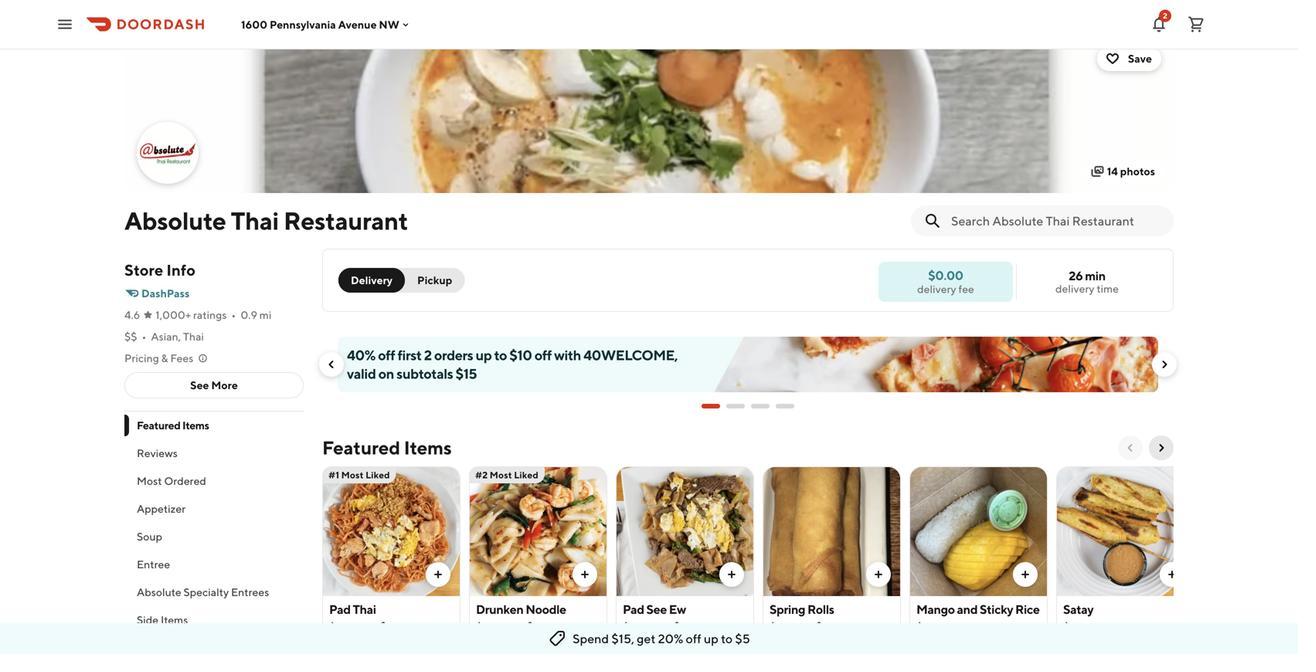 Task type: locate. For each thing, give the bounding box(es) containing it.
featured inside heading
[[322, 437, 400, 459]]

0 horizontal spatial liked
[[366, 470, 390, 481]]

absolute thai restaurant image
[[124, 31, 1174, 193], [138, 124, 197, 182]]

1 horizontal spatial featured
[[322, 437, 400, 459]]

on
[[378, 365, 394, 382]]

liked down featured items heading
[[366, 470, 390, 481]]

40%
[[347, 347, 375, 364]]

asian,
[[151, 330, 181, 343]]

$10.00
[[1063, 621, 1100, 634]]

3 add item to cart image from the left
[[1019, 569, 1032, 581]]

0 horizontal spatial $8.00
[[770, 621, 801, 634]]

0 vertical spatial up
[[476, 347, 492, 364]]

to left $10
[[494, 347, 507, 364]]

1 horizontal spatial 2
[[1163, 11, 1167, 20]]

see left ew
[[646, 602, 667, 617]]

mango and sticky rice $8.00
[[916, 602, 1040, 634]]

to left $5
[[721, 632, 733, 646]]

0 vertical spatial items
[[182, 419, 209, 432]]

1 pad from the left
[[329, 602, 351, 617]]

previous button of carousel image
[[325, 359, 338, 371], [1124, 442, 1137, 454]]

(9)
[[705, 621, 719, 634]]

0 horizontal spatial see
[[190, 379, 209, 392]]

min
[[1085, 269, 1106, 283]]

see left more
[[190, 379, 209, 392]]

1 liked from the left
[[366, 470, 390, 481]]

1 horizontal spatial liked
[[514, 470, 538, 481]]

$8.00
[[770, 621, 801, 634], [916, 621, 948, 634]]

$18.00
[[329, 621, 365, 634], [476, 621, 511, 634], [623, 621, 658, 634]]

add item to cart image for satay image
[[1166, 569, 1178, 581]]

store
[[124, 261, 163, 279]]

2 left 0 items, open order cart icon on the right top
[[1163, 11, 1167, 20]]

1 add item to cart image from the left
[[432, 569, 444, 581]]

up up $15
[[476, 347, 492, 364]]

1 vertical spatial featured items
[[322, 437, 452, 459]]

up for orders
[[476, 347, 492, 364]]

0 vertical spatial see
[[190, 379, 209, 392]]

spring
[[770, 602, 805, 617]]

2 $8.00 from the left
[[916, 621, 948, 634]]

delivery
[[1055, 282, 1095, 295], [917, 283, 956, 296]]

mango
[[916, 602, 955, 617]]

• for pad see ew
[[661, 621, 666, 634]]

drunken
[[476, 602, 523, 617]]

• down the pad thai
[[368, 621, 372, 634]]

1 vertical spatial 2
[[424, 347, 432, 364]]

26 min delivery time
[[1055, 269, 1119, 295]]

1 $8.00 from the left
[[770, 621, 801, 634]]

1 horizontal spatial see
[[646, 602, 667, 617]]

2 inside 40% off first 2 orders up to $10 off with 40welcome, valid on subtotals $15
[[424, 347, 432, 364]]

1 horizontal spatial delivery
[[1055, 282, 1095, 295]]

up right '77%'
[[704, 632, 718, 646]]

• down 'drunken noodle'
[[515, 621, 519, 634]]

add item to cart image
[[726, 569, 738, 581], [872, 569, 885, 581]]

featured
[[137, 419, 180, 432], [322, 437, 400, 459]]

• right '$$'
[[142, 330, 146, 343]]

1 $18.00 from the left
[[329, 621, 365, 634]]

to inside 40% off first 2 orders up to $10 off with 40welcome, valid on subtotals $15
[[494, 347, 507, 364]]

off left (9)
[[686, 632, 701, 646]]

$5
[[735, 632, 750, 646]]

2 add item to cart image from the left
[[872, 569, 885, 581]]

valid
[[347, 365, 376, 382]]

items right side
[[161, 614, 188, 627]]

0 vertical spatial previous button of carousel image
[[325, 359, 338, 371]]

next button of carousel image
[[1158, 359, 1171, 371], [1155, 442, 1168, 454]]

2 vertical spatial items
[[161, 614, 188, 627]]

most right #1
[[341, 470, 364, 481]]

1 horizontal spatial $18.00
[[476, 621, 511, 634]]

most for drunken
[[490, 470, 512, 481]]

entrees
[[231, 586, 269, 599]]

$18.00 down pad see ew
[[623, 621, 658, 634]]

1 vertical spatial absolute
[[137, 586, 181, 599]]

0 horizontal spatial $18.00
[[329, 621, 365, 634]]

0 vertical spatial 2
[[1163, 11, 1167, 20]]

open menu image
[[56, 15, 74, 34]]

add item to cart image for pad see ew
[[726, 569, 738, 581]]

2 liked from the left
[[514, 470, 538, 481]]

0 vertical spatial featured
[[137, 419, 180, 432]]

see more
[[190, 379, 238, 392]]

1 vertical spatial to
[[721, 632, 733, 646]]

thai for absolute
[[231, 206, 279, 235]]

0 horizontal spatial delivery
[[917, 283, 956, 296]]

2 add item to cart image from the left
[[579, 569, 591, 581]]

0 horizontal spatial add item to cart image
[[726, 569, 738, 581]]

14 photos
[[1107, 165, 1155, 178]]

items inside heading
[[404, 437, 452, 459]]

featured up #1 most liked
[[322, 437, 400, 459]]

2 horizontal spatial thai
[[353, 602, 376, 617]]

26
[[1069, 269, 1083, 283]]

0 vertical spatial to
[[494, 347, 507, 364]]

0 horizontal spatial up
[[476, 347, 492, 364]]

1 horizontal spatial to
[[721, 632, 733, 646]]

$8.00 down spring
[[770, 621, 801, 634]]

0 horizontal spatial 2
[[424, 347, 432, 364]]

•
[[231, 309, 236, 321], [142, 330, 146, 343], [368, 621, 372, 634], [515, 621, 519, 634], [661, 621, 666, 634], [804, 621, 808, 634]]

see
[[190, 379, 209, 392], [646, 602, 667, 617]]

1 vertical spatial items
[[404, 437, 452, 459]]

restaurant
[[284, 206, 408, 235]]

(6)
[[855, 621, 869, 634]]

featured items
[[137, 419, 209, 432], [322, 437, 452, 459]]

delivery left time
[[1055, 282, 1095, 295]]

0 horizontal spatial previous button of carousel image
[[325, 359, 338, 371]]

add item to cart image for mango and sticky rice image
[[1019, 569, 1032, 581]]

pad
[[329, 602, 351, 617], [623, 602, 644, 617]]

$15,
[[611, 632, 634, 646]]

order methods option group
[[338, 268, 465, 293]]

store info
[[124, 261, 195, 279]]

absolute thai restaurant
[[124, 206, 408, 235]]

$18.00 down the pad thai
[[329, 621, 365, 634]]

mi
[[259, 309, 271, 321]]

1 vertical spatial featured
[[322, 437, 400, 459]]

absolute
[[124, 206, 226, 235], [137, 586, 181, 599]]

0 horizontal spatial thai
[[183, 330, 204, 343]]

1 horizontal spatial add item to cart image
[[872, 569, 885, 581]]

2 vertical spatial thai
[[353, 602, 376, 617]]

1 horizontal spatial previous button of carousel image
[[1124, 442, 1137, 454]]

1 horizontal spatial up
[[704, 632, 718, 646]]

1 add item to cart image from the left
[[726, 569, 738, 581]]

$18.00 down the drunken
[[476, 621, 511, 634]]

up for off
[[704, 632, 718, 646]]

0 horizontal spatial to
[[494, 347, 507, 364]]

delivery
[[351, 274, 393, 287]]

spend $15, get 20% off up to $5
[[573, 632, 750, 646]]

2 horizontal spatial most
[[490, 470, 512, 481]]

0 vertical spatial absolute
[[124, 206, 226, 235]]

0 vertical spatial featured items
[[137, 419, 209, 432]]

time
[[1097, 282, 1119, 295]]

most right #2
[[490, 470, 512, 481]]

• down pad see ew
[[661, 621, 666, 634]]

1 vertical spatial previous button of carousel image
[[1124, 442, 1137, 454]]

#1
[[328, 470, 339, 481]]

most down reviews
[[137, 475, 162, 488]]

items up reviews 'button'
[[182, 419, 209, 432]]

see inside button
[[190, 379, 209, 392]]

Item Search search field
[[951, 212, 1161, 229]]

pad thai image
[[323, 467, 460, 597]]

1600 pennsylvania avenue nw
[[241, 18, 399, 31]]

up
[[476, 347, 492, 364], [704, 632, 718, 646]]

1 horizontal spatial pad
[[623, 602, 644, 617]]

2 horizontal spatial $18.00
[[623, 621, 658, 634]]

0 horizontal spatial pad
[[329, 602, 351, 617]]

1 vertical spatial up
[[704, 632, 718, 646]]

• down "spring rolls" in the bottom of the page
[[804, 621, 808, 634]]

featured up reviews
[[137, 419, 180, 432]]

featured items up reviews
[[137, 419, 209, 432]]

items down subtotals
[[404, 437, 452, 459]]

spring rolls
[[770, 602, 834, 617]]

2 $18.00 from the left
[[476, 621, 511, 634]]

more
[[211, 379, 238, 392]]

1 vertical spatial see
[[646, 602, 667, 617]]

0 horizontal spatial featured
[[137, 419, 180, 432]]

add item to cart image for spring rolls
[[872, 569, 885, 581]]

absolute inside "button"
[[137, 586, 181, 599]]

delivery left fee
[[917, 283, 956, 296]]

pennsylvania
[[270, 18, 336, 31]]

reviews
[[137, 447, 178, 460]]

2 right first
[[424, 347, 432, 364]]

$0.00 delivery fee
[[917, 268, 974, 296]]

up inside 40% off first 2 orders up to $10 off with 40welcome, valid on subtotals $15
[[476, 347, 492, 364]]

1 vertical spatial thai
[[183, 330, 204, 343]]

absolute specialty entrees
[[137, 586, 269, 599]]

1 horizontal spatial most
[[341, 470, 364, 481]]

0 horizontal spatial most
[[137, 475, 162, 488]]

featured items up #1 most liked
[[322, 437, 452, 459]]

thai
[[231, 206, 279, 235], [183, 330, 204, 343], [353, 602, 376, 617]]

add item to cart image
[[432, 569, 444, 581], [579, 569, 591, 581], [1019, 569, 1032, 581], [1166, 569, 1178, 581]]

$8.00 down mango
[[916, 621, 948, 634]]

reviews button
[[124, 440, 304, 467]]

1 horizontal spatial $8.00
[[916, 621, 948, 634]]

fee
[[958, 283, 974, 296]]

see more button
[[125, 373, 303, 398]]

select promotional banner element
[[702, 393, 794, 420]]

pricing & fees
[[124, 352, 193, 365]]

2 pad from the left
[[623, 602, 644, 617]]

most
[[341, 470, 364, 481], [490, 470, 512, 481], [137, 475, 162, 488]]

dashpass
[[141, 287, 190, 300]]

pickup
[[417, 274, 452, 287]]

save button
[[1097, 46, 1161, 71]]

pad for pad see ew
[[623, 602, 644, 617]]

1 horizontal spatial thai
[[231, 206, 279, 235]]

absolute up side items
[[137, 586, 181, 599]]

0 vertical spatial thai
[[231, 206, 279, 235]]

#2 most liked
[[475, 470, 538, 481]]

0 horizontal spatial off
[[378, 347, 395, 364]]

subtotals
[[397, 365, 453, 382]]

absolute up info
[[124, 206, 226, 235]]

3 $18.00 from the left
[[623, 621, 658, 634]]

liked right #2
[[514, 470, 538, 481]]

off right $10
[[534, 347, 552, 364]]

4 add item to cart image from the left
[[1166, 569, 1178, 581]]

2 horizontal spatial off
[[686, 632, 701, 646]]

mango and sticky rice image
[[910, 467, 1047, 597]]

off up on
[[378, 347, 395, 364]]

$18.00 for pad see ew
[[623, 621, 658, 634]]



Task type: describe. For each thing, give the bounding box(es) containing it.
$18.00 for drunken noodle
[[476, 621, 511, 634]]

1,000+ ratings •
[[156, 309, 236, 321]]

specialty
[[183, 586, 229, 599]]

drunken noodle image
[[470, 467, 607, 597]]

featured items heading
[[322, 436, 452, 461]]

get
[[637, 632, 656, 646]]

1 horizontal spatial off
[[534, 347, 552, 364]]

liked for noodle
[[514, 470, 538, 481]]

soup
[[137, 530, 162, 543]]

photos
[[1120, 165, 1155, 178]]

94% (18)
[[389, 621, 431, 634]]

pad see ew image
[[617, 467, 753, 597]]

(18)
[[413, 621, 431, 634]]

0 horizontal spatial featured items
[[137, 419, 209, 432]]

most ordered button
[[124, 467, 304, 495]]

14 photos button
[[1082, 159, 1164, 184]]

delivery inside "26 min delivery time"
[[1055, 282, 1095, 295]]

Pickup radio
[[396, 268, 465, 293]]

avenue
[[338, 18, 377, 31]]

items inside 'button'
[[161, 614, 188, 627]]

first
[[398, 347, 422, 364]]

1600 pennsylvania avenue nw button
[[241, 18, 412, 31]]

entree button
[[124, 551, 304, 579]]

&
[[161, 352, 168, 365]]

• for drunken noodle
[[515, 621, 519, 634]]

$0.00
[[928, 268, 963, 283]]

$18.00 for pad thai
[[329, 621, 365, 634]]

liked for thai
[[366, 470, 390, 481]]

add item to cart image for the drunken noodle image
[[579, 569, 591, 581]]

appetizer button
[[124, 495, 304, 523]]

add item to cart image for pad thai image
[[432, 569, 444, 581]]

ordered
[[164, 475, 206, 488]]

Delivery radio
[[338, 268, 405, 293]]

#1 most liked
[[328, 470, 390, 481]]

ratings
[[193, 309, 227, 321]]

spend
[[573, 632, 609, 646]]

$15
[[455, 365, 477, 382]]

save
[[1128, 52, 1152, 65]]

76%
[[536, 621, 556, 634]]

100% (6)
[[825, 621, 869, 634]]

77% (9)
[[683, 621, 719, 634]]

40welcome,
[[583, 347, 678, 364]]

pad thai
[[329, 602, 376, 617]]

pricing & fees button
[[124, 351, 209, 366]]

1600
[[241, 18, 267, 31]]

thai for pad
[[353, 602, 376, 617]]

pad see ew
[[623, 602, 686, 617]]

with
[[554, 347, 581, 364]]

entree
[[137, 558, 170, 571]]

absolute for absolute specialty entrees
[[137, 586, 181, 599]]

(13)
[[558, 621, 576, 634]]

most inside "button"
[[137, 475, 162, 488]]

absolute specialty entrees button
[[124, 579, 304, 607]]

side
[[137, 614, 159, 627]]

satay $10.00
[[1063, 602, 1100, 634]]

$$ • asian, thai
[[124, 330, 204, 343]]

rolls
[[807, 602, 834, 617]]

0.9 mi
[[241, 309, 271, 321]]

notification bell image
[[1150, 15, 1168, 34]]

satay
[[1063, 602, 1094, 617]]

4.6
[[124, 309, 140, 321]]

0 items, open order cart image
[[1187, 15, 1205, 34]]

1 vertical spatial next button of carousel image
[[1155, 442, 1168, 454]]

14
[[1107, 165, 1118, 178]]

orders
[[434, 347, 473, 364]]

$$
[[124, 330, 137, 343]]

100%
[[825, 621, 853, 634]]

and
[[957, 602, 978, 617]]

fees
[[170, 352, 193, 365]]

nw
[[379, 18, 399, 31]]

side items button
[[124, 607, 304, 634]]

20%
[[658, 632, 683, 646]]

94%
[[389, 621, 411, 634]]

soup button
[[124, 523, 304, 551]]

to for $5
[[721, 632, 733, 646]]

$8.00 inside mango and sticky rice $8.00
[[916, 621, 948, 634]]

$10
[[509, 347, 532, 364]]

noodle
[[526, 602, 566, 617]]

1 horizontal spatial featured items
[[322, 437, 452, 459]]

satay image
[[1057, 467, 1194, 597]]

ew
[[669, 602, 686, 617]]

0 vertical spatial next button of carousel image
[[1158, 359, 1171, 371]]

pad for pad thai
[[329, 602, 351, 617]]

most ordered
[[137, 475, 206, 488]]

• left 0.9
[[231, 309, 236, 321]]

rice
[[1015, 602, 1040, 617]]

spring rolls image
[[763, 467, 900, 597]]

#2
[[475, 470, 488, 481]]

• for spring rolls
[[804, 621, 808, 634]]

to for $10
[[494, 347, 507, 364]]

side items
[[137, 614, 188, 627]]

0.9
[[241, 309, 257, 321]]

info
[[166, 261, 195, 279]]

most for pad
[[341, 470, 364, 481]]

• for pad thai
[[368, 621, 372, 634]]

drunken noodle
[[476, 602, 566, 617]]

77%
[[683, 621, 703, 634]]

sticky
[[980, 602, 1013, 617]]

absolute for absolute thai restaurant
[[124, 206, 226, 235]]

1,000+
[[156, 309, 191, 321]]

pricing
[[124, 352, 159, 365]]

40% off first 2 orders up to $10 off with 40welcome, valid on subtotals $15
[[347, 347, 678, 382]]

appetizer
[[137, 503, 186, 515]]

delivery inside $0.00 delivery fee
[[917, 283, 956, 296]]



Task type: vqa. For each thing, say whether or not it's contained in the screenshot.
left 2
yes



